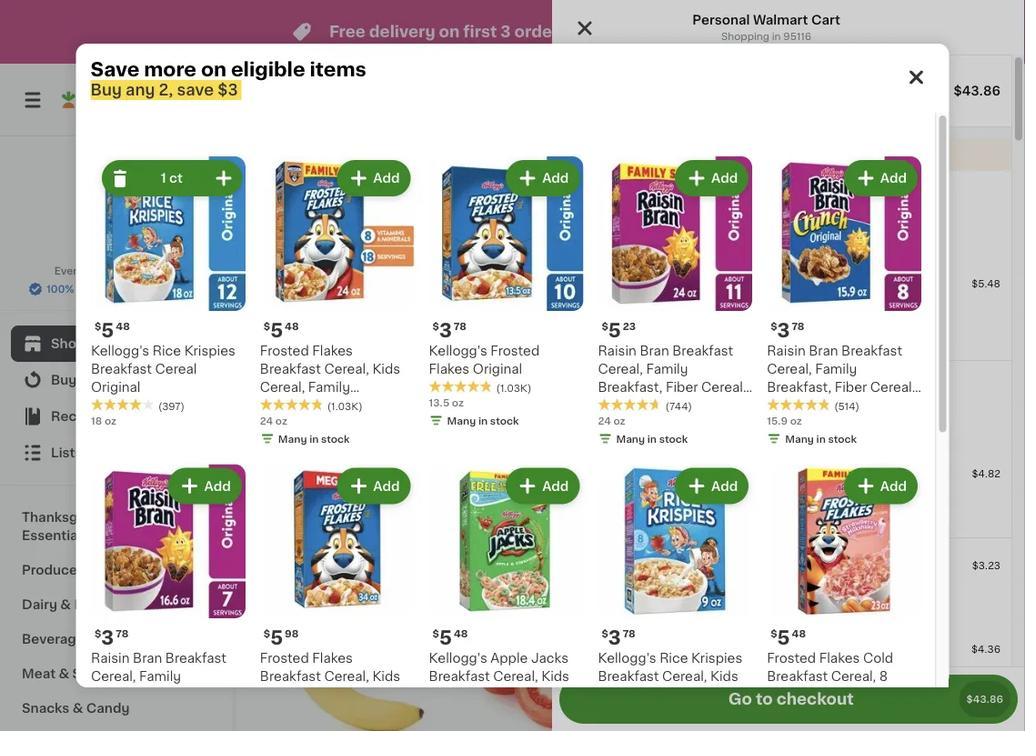 Task type: vqa. For each thing, say whether or not it's contained in the screenshot.
the topmost Instacart
no



Task type: describe. For each thing, give the bounding box(es) containing it.
orders.
[[515, 24, 573, 40]]

to-
[[811, 441, 830, 453]]

frosted up 0 at the bottom of page
[[260, 345, 309, 358]]

$5.48
[[972, 279, 1001, 289]]

frosted down $ 5 98
[[260, 653, 309, 665]]

original inside kellogg's frosted flakes original
[[473, 363, 522, 376]]

great value 2% reduced fat milk image
[[563, 550, 602, 588]]

4 inside pom wonderful ready- to-eat pomegranate arils 4 oz container
[[811, 458, 818, 468]]

in right lime
[[309, 434, 318, 444]]

in inside product group
[[323, 444, 332, 454]]

& for snacks
[[73, 703, 83, 715]]

view for fresh fruit
[[766, 170, 797, 183]]

dairy
[[22, 599, 57, 612]]

& for meat
[[59, 668, 69, 681]]

1 ct button for great value white organic sesame seed
[[915, 638, 947, 667]]

many in stock up $2.18
[[616, 434, 688, 444]]

frosted flakes breakfast cereal, kids cereal, family breakfast, original for $ 5 98
[[260, 653, 400, 720]]

eligible down buy any 2, save $3 add 1 more eligible item to redeem
[[668, 231, 716, 244]]

kellogg's for kellogg's rice krispies breakfast cereal original 18 oz
[[631, 270, 689, 283]]

saint
[[863, 93, 899, 106]]

5 left the 23
[[608, 321, 621, 340]]

1 inside great value 2% reduced fat milk 1 gal
[[631, 572, 635, 582]]

save inside spend $15, save $5 spend $10.18 more to redeem
[[698, 379, 730, 392]]

0 horizontal spatial snacks
[[22, 703, 69, 715]]

78 up seed
[[623, 629, 635, 639]]

any inside buy any 2, save $3 add 1 more eligible item to redeem
[[652, 188, 677, 201]]

value for 2%
[[670, 553, 705, 565]]

1 right cold
[[920, 646, 926, 659]]

almond
[[749, 461, 799, 473]]

your
[[563, 148, 593, 161]]

(est.) for 1
[[534, 397, 573, 411]]

walmart link
[[76, 158, 156, 260]]

all stores link
[[62, 75, 240, 126]]

33
[[299, 399, 312, 409]]

$ inside $ 5 98
[[263, 629, 270, 639]]

beverages
[[22, 633, 92, 646]]

3 down kellogg's rice krispies breakfast cereal original button
[[777, 321, 790, 340]]

and
[[825, 689, 849, 702]]

flakes inside "frosted flakes cold breakfast cereal, 8 vitamins and minerals, kids snacks"
[[819, 653, 860, 665]]

kids inside "frosted flakes cold breakfast cereal, 8 vitamins and minerals, kids snacks"
[[767, 707, 795, 720]]

view all (30+)
[[766, 534, 854, 547]]

$ inside $ 5 23
[[602, 322, 608, 332]]

is
[[682, 148, 693, 161]]

3 up kellogg's frosted flakes original
[[439, 321, 452, 340]]

first inside the limited time offer region
[[464, 24, 497, 40]]

$ inside $ 0 33
[[277, 399, 283, 409]]

oz inside pom wonderful ready- to-eat pomegranate arils 4 oz container
[[820, 458, 832, 468]]

$ 5 48 for frosted flakes breakfast cereal, kids cereal, family breakfast, original
[[263, 321, 299, 340]]

container
[[835, 458, 884, 468]]

13.5
[[429, 398, 449, 408]]

snacks & candy
[[22, 703, 130, 715]]

in left eat
[[816, 434, 826, 444]]

satisfaction
[[77, 284, 138, 294]]

5 left 98 on the bottom left of page
[[270, 629, 283, 648]]

many in stock up 2.0
[[447, 416, 519, 426]]

23
[[623, 322, 636, 332]]

limited time offer region
[[0, 0, 972, 64]]

guarantee
[[140, 284, 193, 294]]

2%
[[708, 553, 728, 565]]

1 ct for great value white organic sesame seed
[[920, 646, 942, 659]]

3 right great value white organic sesame seed image
[[608, 629, 621, 648]]

eligible up grapes
[[668, 422, 716, 434]]

organic inside 'great value white organic sesame seed 2.2 oz'
[[749, 636, 800, 649]]

raisin for 24
[[598, 345, 637, 358]]

meal
[[112, 512, 144, 524]]

walmart inside personal walmart cart shopping in 95116
[[754, 14, 809, 26]]

item
[[719, 206, 742, 216]]

$ 3 78 up kellogg's frosted flakes original
[[432, 321, 466, 340]]

kellogg's apple jacks breakfast cereal, kids snacks, family breakfast, original
[[429, 653, 569, 720]]

any inside the 'save more on eligible items buy any 2, save $3'
[[126, 82, 155, 98]]

recipes
[[51, 410, 104, 423]]

stores
[[207, 96, 239, 106]]

42
[[308, 422, 324, 435]]

vitamins
[[767, 689, 822, 702]]

1 vertical spatial first
[[596, 148, 623, 161]]

1 ct button for great value 2% reduced fat milk
[[915, 554, 947, 584]]

essentials
[[22, 530, 89, 542]]

breakfast inside kellogg's rice krispies breakfast cereal original 18 oz
[[779, 270, 840, 283]]

$3 inside the 'save more on eligible items buy any 2, save $3'
[[218, 82, 238, 98]]

oz inside mccormick® pure almond extract 2 fl oz
[[649, 480, 660, 490]]

$15,
[[669, 379, 695, 392]]

see for spend
[[640, 422, 665, 434]]

$ inside $ 4 86
[[635, 399, 642, 409]]

(40+)
[[818, 170, 854, 183]]

product group containing 1
[[452, 224, 617, 467]]

15.9
[[767, 416, 788, 426]]

it
[[80, 374, 89, 387]]

breakfast, up candy
[[91, 689, 155, 702]]

2 horizontal spatial lb
[[689, 473, 698, 483]]

many left 42
[[278, 434, 307, 444]]

(744)
[[665, 401, 692, 411]]

1 left $3.23
[[920, 563, 926, 575]]

oz inside 'great value white organic sesame seed 2.2 oz'
[[649, 669, 660, 679]]

all for fresh fruit
[[800, 170, 815, 183]]

0 horizontal spatial raisin
[[91, 653, 129, 665]]

breakfast, up lime
[[260, 399, 324, 412]]

2, inside the 'save more on eligible items buy any 2, save $3'
[[159, 82, 173, 98]]

about 2.0 lb each
[[452, 455, 540, 465]]

pom wonderful ready- to-eat pomegranate arils 4 oz container
[[811, 422, 971, 468]]

3 inside the limited time offer region
[[501, 24, 511, 40]]

5 left sesame at the right of page
[[777, 629, 790, 648]]

bananas
[[506, 422, 561, 435]]

breakfast inside "frosted flakes cold breakfast cereal, 8 vitamins and minerals, kids snacks"
[[767, 671, 828, 684]]

original inside kellogg's rice krispies breakfast cereal original
[[91, 381, 140, 394]]

13.5 oz
[[429, 398, 464, 408]]

snacks inside "frosted flakes cold breakfast cereal, 8 vitamins and minerals, kids snacks"
[[798, 707, 844, 720]]

package
[[708, 473, 751, 483]]

shopping
[[722, 31, 770, 41]]

$ 0 33
[[277, 398, 312, 417]]

great for great value white organic sesame seed
[[631, 636, 667, 649]]

lists
[[51, 447, 82, 460]]

0 horizontal spatial walmart
[[88, 245, 144, 258]]

flakes inside kellogg's frosted flakes original
[[429, 363, 469, 376]]

1 vertical spatial each
[[516, 455, 540, 465]]

walmart logo image
[[76, 158, 156, 238]]

family inside kellogg's apple jacks breakfast cereal, kids snacks, family breakfast, original
[[481, 689, 523, 702]]

about inside "sun harvest seedless red grapes $2.18 / lb about 2.23 lb / package"
[[632, 473, 662, 483]]

0 horizontal spatial raisin bran breakfast cereal, family breakfast, fiber cereal, original
[[91, 653, 239, 720]]

$4.86 per package (estimated) element
[[632, 396, 796, 420]]

0 vertical spatial /
[[661, 458, 665, 468]]

1 down the pomegranate
[[920, 471, 926, 483]]

grapes
[[661, 441, 707, 453]]

(514)
[[834, 401, 859, 411]]

24 oz for frosted flakes breakfast cereal, kids cereal, family breakfast, original
[[260, 416, 287, 426]]

item carousel region containing fresh fruit
[[273, 158, 976, 508]]

1 inside buy any 2, save $3 add 1 more eligible item to redeem
[[646, 206, 650, 216]]

1 horizontal spatial delivery
[[626, 148, 679, 161]]

terms apply. link
[[576, 24, 675, 40]]

breakfast inside kellogg's rice krispies breakfast cereal, kids cereal, family breakfast, original
[[598, 671, 659, 684]]

lb inside product group
[[504, 455, 513, 465]]

frosted flakes breakfast cereal, kids cereal, family breakfast, original for $ 5 48
[[260, 345, 400, 412]]

breakfast, up 15.9 oz
[[767, 381, 832, 394]]

bran for (514)
[[809, 345, 838, 358]]

$ inside $ 4 28
[[815, 399, 821, 409]]

2 spend from the top
[[623, 397, 655, 407]]

many in stock inside product group
[[291, 444, 363, 454]]

$ 3 78 up seed
[[602, 629, 635, 648]]

24 for frosted flakes breakfast cereal, kids cereal, family breakfast, original
[[260, 416, 273, 426]]

in inside personal walmart cart shopping in 95116
[[772, 31, 781, 41]]

on for eligible
[[201, 60, 227, 79]]

kellogg's rice krispies breakfast cereal original
[[91, 345, 235, 394]]

extract
[[802, 461, 848, 473]]

eat
[[830, 441, 851, 453]]

4 for $ 4 86
[[642, 398, 656, 417]]

2.23
[[665, 473, 687, 483]]

3 down dairy & eggs link
[[101, 629, 114, 648]]

2 vertical spatial to
[[756, 692, 773, 708]]

86
[[657, 399, 671, 409]]

5 up snacks,
[[439, 629, 452, 648]]

1 ct for great value 2% reduced fat milk
[[920, 563, 942, 575]]

view for best sellers
[[766, 534, 797, 547]]

more inside the 'save more on eligible items buy any 2, save $3'
[[144, 60, 197, 79]]

1 ct button for mccormick® pure almond extract
[[915, 463, 947, 492]]

48 for frosted flakes breakfast cereal, kids cereal, family breakfast, original
[[285, 322, 299, 332]]

kids inside kellogg's rice krispies breakfast cereal, kids cereal, family breakfast, original
[[710, 671, 738, 684]]

0 vertical spatial each
[[495, 397, 530, 411]]

lime
[[273, 422, 304, 435]]

choose for great
[[643, 599, 684, 609]]

18 inside kellogg's rice krispies breakfast cereal original 18 oz
[[631, 303, 642, 313]]

bran for (744)
[[640, 345, 669, 358]]

great value white organic sesame seed image
[[563, 634, 602, 672]]

$ inside $ 1
[[456, 399, 463, 409]]

reduced
[[731, 553, 789, 565]]

many in stock down 33
[[278, 434, 350, 444]]

buy any 2, save $3 dialog
[[76, 44, 950, 732]]

fresh
[[273, 167, 329, 186]]

product group containing great value 2% reduced fat milk
[[552, 539, 1012, 623]]

buy for buy any 2, save $3 add 1 more eligible item to redeem
[[623, 188, 649, 201]]

24 oz for raisin bran breakfast cereal, family breakfast, fiber cereal, original
[[598, 416, 625, 426]]

$ 3 78 down kellogg's rice krispies breakfast cereal original button
[[771, 321, 805, 340]]

sun
[[632, 422, 656, 435]]

(1.03k) for 5
[[327, 401, 362, 411]]

many up $2.18
[[616, 434, 645, 444]]

remove for extract
[[779, 507, 821, 517]]

kellogg's for kellogg's frosted flakes original
[[429, 345, 487, 358]]

redeem inside buy any 2, save $3 add 1 more eligible item to redeem
[[757, 206, 796, 216]]

everyday
[[54, 266, 103, 276]]

cereal for kellogg's rice krispies breakfast cereal original 18 oz
[[631, 285, 673, 298]]

breakfast, up $ 4 86
[[598, 381, 662, 394]]

save
[[91, 60, 140, 79]]

78 down dairy & eggs link
[[115, 629, 128, 639]]

18 oz
[[91, 416, 116, 426]]

$5
[[733, 379, 750, 392]]

view all (40+) button
[[758, 158, 874, 195]]

items for buy any 2, save $3
[[719, 231, 756, 244]]

1 horizontal spatial /
[[701, 473, 705, 483]]

cereal, inside kellogg's apple jacks breakfast cereal, kids snacks, family breakfast, original
[[493, 671, 538, 684]]

$3.23
[[973, 561, 1001, 571]]

free
[[329, 24, 366, 40]]

wonderful
[[846, 422, 913, 435]]

breakfast, inside kellogg's rice krispies breakfast cereal, kids cereal, family breakfast, original
[[598, 707, 662, 720]]

(est.) for 4
[[715, 397, 753, 411]]

all
[[191, 96, 204, 106]]

ct inside the buy any 2, save $3 dialog
[[169, 172, 182, 185]]

buy it again link
[[11, 362, 221, 399]]

to inside buy any 2, save $3 add 1 more eligible item to redeem
[[744, 206, 755, 216]]

organic for organic
[[454, 378, 496, 388]]

krispies for 5
[[184, 345, 235, 358]]

great value white organic sesame seed 2.2 oz
[[631, 636, 855, 679]]

view all (30+) button
[[759, 522, 874, 559]]

pom
[[811, 422, 843, 435]]

value for white
[[670, 636, 705, 649]]

more inside spend $15, save $5 spend $10.18 more to redeem
[[691, 397, 717, 407]]

$3 inside buy any 2, save $3 add 1 more eligible item to redeem
[[729, 188, 746, 201]]

choose replacement for value
[[643, 599, 752, 609]]

78 down kellogg's rice krispies breakfast cereal original button
[[792, 322, 805, 332]]

rice for 3
[[660, 653, 688, 665]]

original inside kellogg's rice krispies breakfast cereal, kids cereal, family breakfast, original
[[666, 707, 715, 720]]

kellogg's frosted flakes original
[[429, 345, 540, 376]]

ct for great value 2% reduced fat milk
[[929, 563, 942, 575]]

48 for frosted flakes cold breakfast cereal, 8 vitamins and minerals, kids snacks
[[792, 629, 806, 639]]

many inside product group
[[291, 444, 320, 454]]

sesame
[[803, 636, 855, 649]]

remove button for breakfast
[[759, 326, 821, 342]]

rice inside kellogg's rice krispies breakfast cereal original 18 oz
[[693, 270, 721, 283]]

$2.18
[[632, 458, 658, 468]]

shop link
[[11, 326, 221, 362]]

free!
[[696, 148, 727, 161]]

save inside buy any 2, save $3 add 1 more eligible item to redeem
[[695, 188, 726, 201]]

18 inside the buy any 2, save $3 dialog
[[91, 416, 102, 426]]

$4.82
[[972, 469, 1001, 479]]

/pkg
[[678, 397, 711, 411]]

minerals,
[[853, 689, 910, 702]]

cereal, inside "frosted flakes cold breakfast cereal, 8 vitamins and minerals, kids snacks"
[[831, 671, 876, 684]]



Task type: locate. For each thing, give the bounding box(es) containing it.
first right "your"
[[596, 148, 623, 161]]

add
[[373, 172, 400, 185], [542, 172, 569, 185], [711, 172, 738, 185], [880, 172, 907, 185], [623, 206, 643, 216], [397, 239, 423, 252], [576, 239, 603, 252], [755, 239, 782, 252], [935, 239, 961, 252], [204, 480, 231, 493], [373, 480, 400, 493], [542, 480, 569, 493], [711, 480, 738, 493], [880, 480, 907, 493], [397, 603, 423, 616], [576, 603, 603, 616], [755, 603, 782, 616], [935, 603, 961, 616]]

2, inside buy any 2, save $3 add 1 more eligible item to redeem
[[680, 188, 692, 201]]

2 choose replacement from the top
[[643, 599, 752, 609]]

eligible inside the 'save more on eligible items buy any 2, save $3'
[[231, 60, 305, 79]]

choose replacement for pure
[[643, 507, 752, 517]]

/ right $2.18
[[661, 458, 665, 468]]

1 horizontal spatial raisin
[[598, 345, 637, 358]]

buy any 2, save $3 add 1 more eligible item to redeem
[[623, 188, 796, 216]]

18
[[631, 303, 642, 313], [91, 416, 102, 426]]

1 remove button from the top
[[759, 326, 821, 342]]

2 horizontal spatial bran
[[809, 345, 838, 358]]

$ 3 78 down dairy & eggs link
[[94, 629, 128, 648]]

3 1 ct button from the top
[[915, 554, 947, 584]]

1 left $5.48
[[920, 280, 926, 293]]

krispies down white
[[691, 653, 742, 665]]

3 remove button from the top
[[759, 595, 821, 612]]

1 horizontal spatial first
[[596, 148, 623, 161]]

in up $2.18
[[647, 434, 657, 444]]

frosted flakes breakfast cereal, kids cereal, family breakfast, original down 98 on the bottom left of page
[[260, 653, 400, 720]]

krispies inside kellogg's rice krispies breakfast cereal original 18 oz
[[725, 270, 776, 283]]

fat
[[793, 553, 813, 565]]

replacement for value
[[686, 599, 752, 609]]

candy
[[86, 703, 130, 715]]

to inside spend $15, save $5 spend $10.18 more to redeem
[[719, 397, 730, 407]]

0 horizontal spatial bran
[[132, 653, 162, 665]]

eligible inside buy any 2, save $3 add 1 more eligible item to redeem
[[681, 206, 717, 216]]

1 horizontal spatial 2,
[[680, 188, 692, 201]]

0 horizontal spatial to
[[719, 397, 730, 407]]

1 vertical spatial walmart
[[88, 245, 144, 258]]

organic right white
[[749, 636, 800, 649]]

product group containing mccormick® pure almond extract
[[552, 447, 1012, 531]]

0 vertical spatial replacement
[[686, 507, 752, 517]]

(est.) inside $4.86 per package (estimated) element
[[715, 397, 753, 411]]

1 vertical spatial more
[[652, 206, 678, 216]]

2 vertical spatial remove button
[[759, 595, 821, 612]]

24 for raisin bran breakfast cereal, family breakfast, fiber cereal, original
[[598, 416, 611, 426]]

0 vertical spatial view
[[766, 170, 797, 183]]

0 vertical spatial rice
[[693, 270, 721, 283]]

remove button for extract
[[759, 503, 821, 520]]

kellogg's inside kellogg's rice krispies breakfast cereal, kids cereal, family breakfast, original
[[598, 653, 656, 665]]

5 up $ 0 33
[[270, 321, 283, 340]]

frosted up vitamins
[[767, 653, 816, 665]]

1 (est.) from the left
[[534, 397, 573, 411]]

0 horizontal spatial (1.03k)
[[327, 401, 362, 411]]

any down the save
[[126, 82, 155, 98]]

1237
[[794, 93, 825, 106]]

product group containing 0
[[273, 224, 438, 460]]

raisin up the "seafood"
[[91, 653, 129, 665]]

thanksgiving
[[22, 512, 109, 524]]

1 ct button for kellogg's rice krispies breakfast cereal original
[[915, 272, 947, 301]]

breakfast, down 2.2
[[598, 707, 662, 720]]

mccormick® pure almond extract image
[[563, 458, 602, 496]]

1 vertical spatial choose replacement
[[643, 599, 752, 609]]

0 vertical spatial organic
[[454, 378, 496, 388]]

product group for buy any 2, save $3
[[552, 257, 1012, 353]]

1 frosted flakes breakfast cereal, kids cereal, family breakfast, original from the top
[[260, 345, 400, 412]]

items down item
[[719, 231, 756, 244]]

items inside the 'save more on eligible items buy any 2, save $3'
[[310, 60, 367, 79]]

/ left package
[[701, 473, 705, 483]]

0 horizontal spatial $3
[[218, 82, 238, 98]]

best
[[273, 531, 319, 550]]

replacement up white
[[686, 599, 752, 609]]

1 vertical spatial on
[[201, 60, 227, 79]]

value inside 'great value white organic sesame seed 2.2 oz'
[[670, 636, 705, 649]]

11 button
[[916, 78, 990, 122]]

promotion-wrapper element
[[552, 171, 1012, 362], [552, 362, 1012, 539]]

remove button down kellogg's rice krispies breakfast cereal original button
[[759, 326, 821, 342]]

kellogg's up 13.5 oz
[[429, 345, 487, 358]]

0 vertical spatial value
[[670, 553, 705, 565]]

each down bananas
[[516, 455, 540, 465]]

item carousel region
[[273, 158, 976, 508], [273, 522, 976, 732]]

remove kellogg's rice krispies breakfast cereal original image
[[109, 167, 130, 189]]

0 vertical spatial buy
[[91, 82, 122, 98]]

2 vertical spatial product group
[[552, 539, 1012, 623]]

48 up 0 at the bottom of page
[[285, 322, 299, 332]]

gal
[[637, 572, 652, 582]]

15.9 oz
[[767, 416, 802, 426]]

kellogg's inside kellogg's rice krispies breakfast cereal original
[[91, 345, 149, 358]]

raisin bran breakfast cereal, family breakfast, fiber cereal, original for (514)
[[767, 345, 915, 412]]

1 choose replacement from the top
[[643, 507, 752, 517]]

harvest
[[659, 422, 709, 435]]

1 vertical spatial organic
[[452, 422, 503, 435]]

0
[[283, 398, 297, 417]]

1 replacement from the top
[[686, 507, 752, 517]]

frosted inside "frosted flakes cold breakfast cereal, 8 vitamins and minerals, kids snacks"
[[767, 653, 816, 665]]

all up fat at right bottom
[[800, 534, 815, 547]]

1 horizontal spatial rice
[[660, 653, 688, 665]]

1 horizontal spatial walmart
[[754, 14, 809, 26]]

$
[[94, 322, 101, 332], [263, 322, 270, 332], [602, 322, 608, 332], [432, 322, 439, 332], [771, 322, 777, 332], [277, 399, 283, 409], [456, 399, 463, 409], [635, 399, 642, 409], [815, 399, 821, 409], [94, 629, 101, 639], [263, 629, 270, 639], [602, 629, 608, 639], [432, 629, 439, 639], [771, 629, 777, 639]]

beverages link
[[11, 623, 221, 657]]

choose down gal
[[643, 599, 684, 609]]

krispies down item
[[725, 270, 776, 283]]

0 vertical spatial walmart
[[754, 14, 809, 26]]

raisin up 15.9 oz
[[767, 345, 806, 358]]

meat
[[22, 668, 56, 681]]

1 vertical spatial delivery
[[626, 148, 679, 161]]

2 vertical spatial remove
[[779, 599, 821, 609]]

sponsored badge image
[[811, 472, 866, 482]]

0 vertical spatial delivery
[[369, 24, 436, 40]]

1 ct inside the buy any 2, save $3 dialog
[[160, 172, 182, 185]]

1 choose replacement button from the top
[[623, 503, 752, 520]]

frosted inside kellogg's frosted flakes original
[[490, 345, 540, 358]]

great for great value 2% reduced fat milk
[[631, 553, 667, 565]]

in down 42
[[323, 444, 332, 454]]

1 horizontal spatial to
[[744, 206, 755, 216]]

eligible up stores
[[231, 60, 305, 79]]

0 vertical spatial save
[[177, 82, 214, 98]]

apple
[[490, 653, 528, 665]]

organic
[[454, 378, 496, 388], [452, 422, 503, 435], [749, 636, 800, 649]]

2 vertical spatial buy
[[51, 374, 77, 387]]

0 vertical spatial see eligible items button
[[623, 222, 774, 253]]

kellogg's for kellogg's rice krispies breakfast cereal original
[[91, 345, 149, 358]]

krispies inside kellogg's rice krispies breakfast cereal, kids cereal, family breakfast, original
[[691, 653, 742, 665]]

buy inside 'buy it again' link
[[51, 374, 77, 387]]

cereal inside kellogg's rice krispies breakfast cereal original 18 oz
[[631, 285, 673, 298]]

1 ct right remove kellogg's rice krispies breakfast cereal original icon
[[160, 172, 182, 185]]

0 horizontal spatial /
[[661, 458, 665, 468]]

choose replacement button
[[623, 503, 752, 520], [623, 595, 752, 612]]

breakfast,
[[598, 381, 662, 394], [767, 381, 832, 394], [260, 399, 324, 412], [91, 689, 155, 702], [260, 707, 324, 720], [598, 707, 662, 720], [429, 707, 493, 720]]

remove for reduced
[[779, 599, 821, 609]]

sun harvest seedless red grapes $2.18 / lb about 2.23 lb / package
[[632, 422, 771, 483]]

2 horizontal spatial rice
[[693, 270, 721, 283]]

kellogg's for kellogg's rice krispies breakfast cereal, kids cereal, family breakfast, original
[[598, 653, 656, 665]]

$4.36
[[972, 645, 1001, 655]]

rice for 5
[[152, 345, 181, 358]]

1 ct for mccormick® pure almond extract
[[920, 471, 942, 483]]

2 horizontal spatial fiber
[[835, 381, 867, 394]]

in
[[772, 31, 781, 41], [478, 416, 488, 426], [309, 434, 318, 444], [647, 434, 657, 444], [816, 434, 826, 444], [323, 444, 332, 454]]

on inside the 'save more on eligible items buy any 2, save $3'
[[201, 60, 227, 79]]

stock inside product group
[[334, 444, 363, 454]]

$1.44 each (estimated) element
[[452, 396, 617, 420]]

1 ct button left $3.23
[[915, 554, 947, 584]]

promotion-wrapper element containing spend $15, save $5
[[552, 362, 1012, 539]]

about
[[452, 455, 483, 465], [632, 473, 662, 483]]

each (est.)
[[495, 397, 573, 411]]

breakfast inside kellogg's apple jacks breakfast cereal, kids snacks, family breakfast, original
[[429, 671, 490, 684]]

1 24 from the left
[[260, 416, 273, 426]]

(est.) up bananas
[[534, 397, 573, 411]]

see eligible items button for mccormick®
[[623, 412, 774, 443]]

2 horizontal spatial to
[[756, 692, 773, 708]]

product group containing kellogg's rice krispies breakfast cereal original
[[552, 257, 1012, 353]]

2 see eligible items button from the top
[[623, 412, 774, 443]]

see eligible items button down /pkg
[[623, 412, 774, 443]]

lb right 2.0
[[504, 455, 513, 465]]

1 vertical spatial all
[[800, 534, 815, 547]]

many in stock up extract
[[785, 434, 857, 444]]

$3 right all
[[218, 82, 238, 98]]

buy
[[91, 82, 122, 98], [623, 188, 649, 201], [51, 374, 77, 387]]

lb up 2.23 in the right bottom of the page
[[667, 458, 677, 468]]

fiber down beverages link
[[158, 689, 191, 702]]

1 vertical spatial value
[[670, 636, 705, 649]]

kellogg's for kellogg's apple jacks breakfast cereal, kids snacks, family breakfast, original
[[429, 653, 487, 665]]

1 vertical spatial to
[[719, 397, 730, 407]]

0 vertical spatial see eligible items
[[640, 231, 756, 244]]

2 vertical spatial organic
[[749, 636, 800, 649]]

1 1 ct button from the top
[[915, 272, 947, 301]]

buy inside buy any 2, save $3 add 1 more eligible item to redeem
[[623, 188, 649, 201]]

0 vertical spatial item carousel region
[[273, 158, 976, 508]]

choose replacement button for mccormick®
[[623, 503, 752, 520]]

$ 5 48 down satisfaction at the left top
[[94, 321, 130, 340]]

1 right remove kellogg's rice krispies breakfast cereal original icon
[[160, 172, 166, 185]]

0 vertical spatial product group
[[552, 257, 1012, 353]]

1 vertical spatial spend
[[623, 397, 655, 407]]

remove for breakfast
[[779, 329, 821, 339]]

organic down kellogg's frosted flakes original
[[454, 378, 496, 388]]

1 value from the top
[[670, 553, 705, 565]]

to right item
[[744, 206, 755, 216]]

walmart up the everyday store prices link on the top of the page
[[88, 245, 144, 258]]

about inside product group
[[452, 455, 483, 465]]

organic for organic bananas
[[452, 422, 503, 435]]

delivery inside the limited time offer region
[[369, 24, 436, 40]]

choose replacement up white
[[643, 599, 752, 609]]

rice inside kellogg's rice krispies breakfast cereal, kids cereal, family breakfast, original
[[660, 653, 688, 665]]

1 vertical spatial $43.86
[[967, 695, 1004, 705]]

1 see eligible items from the top
[[640, 231, 756, 244]]

see eligible items for mccormick®
[[640, 422, 756, 434]]

remove down fat at right bottom
[[779, 599, 821, 609]]

items down free on the left of the page
[[310, 60, 367, 79]]

great value 2% reduced fat milk 1 gal
[[631, 553, 842, 582]]

0 vertical spatial choose replacement button
[[623, 503, 752, 520]]

1 ct for kellogg's rice krispies breakfast cereal original
[[920, 280, 942, 293]]

krispies for 3
[[691, 653, 742, 665]]

4 down to-
[[811, 458, 818, 468]]

2 24 from the left
[[598, 416, 611, 426]]

2 great from the top
[[631, 636, 667, 649]]

1 vertical spatial 2,
[[680, 188, 692, 201]]

1 horizontal spatial 24 oz
[[598, 416, 625, 426]]

$ 4 86
[[635, 398, 671, 417]]

value left white
[[670, 636, 705, 649]]

0 vertical spatial on
[[439, 24, 460, 40]]

78 up kellogg's frosted flakes original
[[454, 322, 466, 332]]

original inside kellogg's rice krispies breakfast cereal original 18 oz
[[676, 285, 726, 298]]

item carousel region containing best sellers
[[273, 522, 976, 732]]

3 product group from the top
[[552, 539, 1012, 623]]

ct left increment quantity of kellogg's rice krispies breakfast cereal original icon
[[169, 172, 182, 185]]

(est.) down $5
[[715, 397, 753, 411]]

0 horizontal spatial delivery
[[369, 24, 436, 40]]

items for spend $15, save $5
[[719, 422, 756, 434]]

1 horizontal spatial snacks
[[798, 707, 844, 720]]

see
[[640, 231, 665, 244], [640, 422, 665, 434]]

all inside popup button
[[800, 170, 815, 183]]

view all (40+)
[[766, 170, 854, 183]]

1 horizontal spatial lb
[[667, 458, 677, 468]]

1 vertical spatial any
[[652, 188, 677, 201]]

free delivery on first 3 orders. terms apply.
[[329, 24, 675, 40]]

remove down kellogg's rice krispies breakfast cereal original button
[[779, 329, 821, 339]]

2 item carousel region from the top
[[273, 522, 976, 732]]

breakfast inside kellogg's rice krispies breakfast cereal original
[[91, 363, 152, 376]]

fiber for (514)
[[835, 381, 867, 394]]

0 horizontal spatial cereal
[[155, 363, 197, 376]]

0 vertical spatial any
[[126, 82, 155, 98]]

1 vertical spatial see eligible items button
[[623, 412, 774, 443]]

$ 5 98
[[263, 629, 298, 648]]

1 horizontal spatial $3
[[729, 188, 746, 201]]

kellogg's
[[631, 270, 689, 283], [91, 345, 149, 358], [429, 345, 487, 358], [598, 653, 656, 665], [429, 653, 487, 665]]

1 promotion-wrapper element from the top
[[552, 171, 1012, 362]]

2 vertical spatial &
[[73, 703, 83, 715]]

promotion-wrapper element containing buy any 2, save $3
[[552, 171, 1012, 362]]

ct left $5.48
[[929, 280, 942, 293]]

1 inside the buy any 2, save $3 dialog
[[160, 172, 166, 185]]

many down 15.9 oz
[[785, 434, 814, 444]]

all left (40+)
[[800, 170, 815, 183]]

24 oz
[[260, 416, 287, 426], [598, 416, 625, 426]]

1 great from the top
[[631, 553, 667, 565]]

0 vertical spatial redeem
[[757, 206, 796, 216]]

& left candy
[[73, 703, 83, 715]]

1 vertical spatial items
[[719, 231, 756, 244]]

best sellers
[[273, 531, 393, 550]]

replacement for pure
[[686, 507, 752, 517]]

2 horizontal spatial raisin
[[767, 345, 806, 358]]

fiber up $10.18
[[666, 381, 698, 394]]

(1.03k) up each (est.)
[[496, 383, 532, 393]]

remove
[[779, 329, 821, 339], [779, 507, 821, 517], [779, 599, 821, 609]]

0 vertical spatial spend
[[623, 379, 666, 392]]

2 view from the top
[[766, 534, 797, 547]]

0 vertical spatial $43.86
[[954, 85, 1001, 97]]

1
[[160, 172, 166, 185], [646, 206, 650, 216], [920, 280, 926, 293], [463, 398, 471, 417], [920, 471, 926, 483], [920, 563, 926, 575], [631, 572, 635, 582], [920, 646, 926, 659]]

4 for $ 4 28
[[821, 398, 835, 417]]

cereal for kellogg's rice krispies breakfast cereal original
[[155, 363, 197, 376]]

breakfast
[[779, 270, 840, 283], [672, 345, 733, 358], [841, 345, 902, 358], [91, 363, 152, 376], [260, 363, 321, 376], [165, 653, 226, 665], [260, 671, 321, 684], [598, 671, 659, 684], [429, 671, 490, 684], [767, 671, 828, 684]]

fiber for (744)
[[666, 381, 698, 394]]

1 vertical spatial /
[[701, 473, 705, 483]]

2 24 oz from the left
[[598, 416, 625, 426]]

raisin for 15.9
[[767, 345, 806, 358]]

fl
[[639, 480, 646, 490]]

on
[[439, 24, 460, 40], [201, 60, 227, 79]]

1 ct down the pomegranate
[[920, 471, 942, 483]]

1 item carousel region from the top
[[273, 158, 976, 508]]

1 vertical spatial $3
[[729, 188, 746, 201]]

2, left all
[[159, 82, 173, 98]]

1 horizontal spatial (est.)
[[715, 397, 753, 411]]

0 horizontal spatial 4
[[642, 398, 656, 417]]

0 vertical spatial first
[[464, 24, 497, 40]]

value left 2%
[[670, 553, 705, 565]]

save
[[177, 82, 214, 98], [695, 188, 726, 201], [698, 379, 730, 392]]

white
[[708, 636, 746, 649]]

spend $15, save $5 spend $10.18 more to redeem
[[623, 379, 771, 407]]

1 vertical spatial &
[[59, 668, 69, 681]]

ct for great value white organic sesame seed
[[929, 646, 942, 659]]

buy left it
[[51, 374, 77, 387]]

1 vertical spatial see eligible items
[[640, 422, 756, 434]]

first
[[464, 24, 497, 40], [596, 148, 623, 161]]

see down $ 4 86
[[640, 422, 665, 434]]

$ 5 48 for kellogg's apple jacks breakfast cereal, kids snacks, family breakfast, original
[[432, 629, 468, 648]]

0 horizontal spatial fiber
[[158, 689, 191, 702]]

product group
[[552, 257, 1012, 353], [552, 447, 1012, 531], [552, 539, 1012, 623]]

0 vertical spatial cereal
[[631, 285, 673, 298]]

all for best sellers
[[800, 534, 815, 547]]

dairy & eggs link
[[11, 588, 221, 623]]

$3
[[218, 82, 238, 98], [729, 188, 746, 201]]

family
[[646, 363, 688, 376], [815, 363, 857, 376], [308, 381, 350, 394], [139, 671, 181, 684], [308, 689, 350, 702], [646, 689, 688, 702], [481, 689, 523, 702]]

95116
[[784, 31, 812, 41]]

stock
[[490, 416, 519, 426], [321, 434, 350, 444], [659, 434, 688, 444], [828, 434, 857, 444], [334, 444, 363, 454]]

product group for spend $15, save $5
[[552, 447, 1012, 531]]

100% satisfaction guarantee button
[[28, 279, 204, 297]]

0 horizontal spatial about
[[452, 455, 483, 465]]

terms
[[576, 24, 624, 40]]

1 all from the top
[[800, 170, 815, 183]]

kids inside kellogg's apple jacks breakfast cereal, kids snacks, family breakfast, original
[[541, 671, 569, 684]]

increment quantity of kellogg's rice krispies breakfast cereal original image
[[212, 167, 234, 189]]

2 (est.) from the left
[[715, 397, 753, 411]]

prices
[[135, 266, 167, 276]]

kellogg's rice krispies breakfast cereal original button
[[631, 269, 872, 299]]

0 horizontal spatial buy
[[51, 374, 77, 387]]

2 see eligible items from the top
[[640, 422, 756, 434]]

1 vertical spatial choose
[[643, 599, 684, 609]]

1 ct button
[[915, 272, 947, 301], [915, 463, 947, 492], [915, 554, 947, 584], [915, 638, 947, 667]]

buy for buy it again
[[51, 374, 77, 387]]

1 choose from the top
[[643, 507, 684, 517]]

2 horizontal spatial buy
[[623, 188, 649, 201]]

2 vertical spatial krispies
[[691, 653, 742, 665]]

raisin bran breakfast cereal, family breakfast, fiber cereal, original for (744)
[[598, 345, 746, 412]]

great inside 'great value white organic sesame seed 2.2 oz'
[[631, 636, 667, 649]]

$ 5 48 up 0 at the bottom of page
[[263, 321, 299, 340]]

2 choose replacement button from the top
[[623, 595, 752, 612]]

1 right 13.5
[[463, 398, 471, 417]]

0 horizontal spatial 24 oz
[[260, 416, 287, 426]]

delivery left is
[[626, 148, 679, 161]]

ct for kellogg's rice krispies breakfast cereal original
[[929, 280, 942, 293]]

meat & seafood link
[[11, 657, 221, 692]]

1 vertical spatial choose replacement button
[[623, 595, 752, 612]]

on inside the limited time offer region
[[439, 24, 460, 40]]

choose for mccormick®
[[643, 507, 684, 517]]

1 spend from the top
[[623, 379, 666, 392]]

2 all from the top
[[800, 534, 815, 547]]

snacks
[[22, 703, 69, 715], [798, 707, 844, 720]]

1 vertical spatial buy
[[623, 188, 649, 201]]

0 vertical spatial more
[[144, 60, 197, 79]]

buy inside the 'save more on eligible items buy any 2, save $3'
[[91, 82, 122, 98]]

1 view from the top
[[766, 170, 797, 183]]

1 vertical spatial rice
[[152, 345, 181, 358]]

1 see eligible items button from the top
[[623, 222, 774, 253]]

4 left "28"
[[821, 398, 835, 417]]

add inside buy any 2, save $3 add 1 more eligible item to redeem
[[623, 206, 643, 216]]

2 replacement from the top
[[686, 599, 752, 609]]

see for buy
[[640, 231, 665, 244]]

original inside kellogg's apple jacks breakfast cereal, kids snacks, family breakfast, original
[[497, 707, 546, 720]]

see eligible items button
[[623, 222, 774, 253], [623, 412, 774, 443]]

krispies inside kellogg's rice krispies breakfast cereal original
[[184, 345, 235, 358]]

100% satisfaction guarantee
[[47, 284, 193, 294]]

breakfast, inside kellogg's apple jacks breakfast cereal, kids snacks, family breakfast, original
[[429, 707, 493, 720]]

all
[[800, 170, 815, 183], [800, 534, 815, 547]]

oz inside kellogg's rice krispies breakfast cereal original 18 oz
[[644, 303, 656, 313]]

in right $ 1
[[478, 416, 488, 426]]

1 vertical spatial see
[[640, 422, 665, 434]]

5 down satisfaction at the left top
[[101, 321, 114, 340]]

48 up vitamins
[[792, 629, 806, 639]]

2 remove from the top
[[779, 507, 821, 517]]

$43.86
[[954, 85, 1001, 97], [967, 695, 1004, 705]]

2 value from the top
[[670, 636, 705, 649]]

ready-
[[916, 422, 963, 435]]

1 ct button down arils
[[915, 463, 947, 492]]

snacks down meat
[[22, 703, 69, 715]]

2 vertical spatial items
[[719, 422, 756, 434]]

(1.03k) for 3
[[496, 383, 532, 393]]

2 frosted flakes breakfast cereal, kids cereal, family breakfast, original from the top
[[260, 653, 400, 720]]

cereal inside kellogg's rice krispies breakfast cereal original
[[155, 363, 197, 376]]

choose inside promotion-wrapper "element"
[[643, 507, 684, 517]]

24 left sun
[[598, 416, 611, 426]]

(est.) inside $1.44 each (estimated) element
[[534, 397, 573, 411]]

2 remove button from the top
[[759, 503, 821, 520]]

8
[[880, 671, 888, 684]]

great inside great value 2% reduced fat milk 1 gal
[[631, 553, 667, 565]]

breakfast, down $ 5 98
[[260, 707, 324, 720]]

1 horizontal spatial about
[[632, 473, 662, 483]]

kellogg's rice krispies breakfast cereal original 18 oz
[[631, 270, 840, 313]]

0 vertical spatial about
[[452, 455, 483, 465]]

1 remove from the top
[[779, 329, 821, 339]]

more inside buy any 2, save $3 add 1 more eligible item to redeem
[[652, 206, 678, 216]]

1 product group from the top
[[552, 257, 1012, 353]]

all inside popup button
[[800, 534, 815, 547]]

ct for mccormick® pure almond extract
[[929, 471, 942, 483]]

mccormick® pure almond extract button
[[631, 460, 848, 474]]

view
[[766, 170, 797, 183], [766, 534, 797, 547]]

remove up view all (30+) on the bottom right of the page
[[779, 507, 821, 517]]

1 down your first delivery is free!
[[646, 206, 650, 216]]

2 vertical spatial save
[[698, 379, 730, 392]]

choose replacement down 2.23 in the right bottom of the page
[[643, 507, 752, 517]]

fiber
[[666, 381, 698, 394], [835, 381, 867, 394], [158, 689, 191, 702]]

organic bananas
[[452, 422, 561, 435]]

48 for kellogg's apple jacks breakfast cereal, kids snacks, family breakfast, original
[[454, 629, 468, 639]]

48 down 100% satisfaction guarantee
[[115, 322, 130, 332]]

kellogg's inside kellogg's rice krispies breakfast cereal original 18 oz
[[631, 270, 689, 283]]

meat & seafood
[[22, 668, 127, 681]]

2 horizontal spatial raisin bran breakfast cereal, family breakfast, fiber cereal, original
[[767, 345, 915, 412]]

1 horizontal spatial fiber
[[666, 381, 698, 394]]

choose replacement button for great
[[623, 595, 752, 612]]

choose replacement button down gal
[[623, 595, 752, 612]]

mccormick®
[[631, 461, 713, 473]]

view inside popup button
[[766, 170, 797, 183]]

value inside great value 2% reduced fat milk 1 gal
[[670, 553, 705, 565]]

view inside popup button
[[766, 534, 797, 547]]

0 vertical spatial krispies
[[725, 270, 776, 283]]

48 for kellogg's rice krispies breakfast cereal original
[[115, 322, 130, 332]]

instacart logo image
[[62, 89, 171, 111]]

in left the 95116
[[772, 31, 781, 41]]

1 horizontal spatial any
[[652, 188, 677, 201]]

1 vertical spatial item carousel region
[[273, 522, 976, 732]]

see eligible items for kellogg's
[[640, 231, 756, 244]]

1 inside product group
[[463, 398, 471, 417]]

remove button for reduced
[[759, 595, 821, 612]]

2 see from the top
[[640, 422, 665, 434]]

buy down the save
[[91, 82, 122, 98]]

$43.86 right james
[[954, 85, 1001, 97]]

walmart up the 95116
[[754, 14, 809, 26]]

eggs
[[74, 599, 107, 612]]

0 vertical spatial (1.03k)
[[496, 383, 532, 393]]

ct left $4.36
[[929, 646, 942, 659]]

kellogg's inside kellogg's apple jacks breakfast cereal, kids snacks, family breakfast, original
[[429, 653, 487, 665]]

replacement inside promotion-wrapper "element"
[[686, 507, 752, 517]]

kellogg's rice krispies breakfast cereal original image
[[563, 268, 602, 306]]

lb right 2.23 in the right bottom of the page
[[689, 473, 698, 483]]

None search field
[[260, 75, 539, 126]]

many down 13.5 oz
[[447, 416, 476, 426]]

1 ct left $5.48
[[920, 280, 942, 293]]

2 product group from the top
[[552, 447, 1012, 531]]

0 horizontal spatial lb
[[504, 455, 513, 465]]

seedless
[[713, 422, 771, 435]]

1 see from the top
[[640, 231, 665, 244]]

1 ct right cold
[[920, 646, 942, 659]]

0 horizontal spatial more
[[144, 60, 197, 79]]

2 1 ct button from the top
[[915, 463, 947, 492]]

see eligible items down buy any 2, save $3 add 1 more eligible item to redeem
[[640, 231, 756, 244]]

4 1 ct button from the top
[[915, 638, 947, 667]]

fresh fruit
[[273, 167, 381, 186]]

2 promotion-wrapper element from the top
[[552, 362, 1012, 539]]

redeem inside spend $15, save $5 spend $10.18 more to redeem
[[732, 397, 771, 407]]

on for first
[[439, 24, 460, 40]]

$ 5 48
[[94, 321, 130, 340], [263, 321, 299, 340], [432, 629, 468, 648], [771, 629, 806, 648]]

kellogg's inside kellogg's frosted flakes original
[[429, 345, 487, 358]]

save more on eligible items buy any 2, save $3
[[91, 60, 367, 98]]

rice inside kellogg's rice krispies breakfast cereal original
[[152, 345, 181, 358]]

3 remove from the top
[[779, 599, 821, 609]]

$ 5 48 for frosted flakes cold breakfast cereal, 8 vitamins and minerals, kids snacks
[[771, 629, 806, 648]]

kellogg's rice krispies breakfast cereal, kids cereal, family breakfast, original
[[598, 653, 742, 720]]

personal
[[693, 14, 750, 26]]

family inside kellogg's rice krispies breakfast cereal, kids cereal, family breakfast, original
[[646, 689, 688, 702]]

0 vertical spatial frosted flakes breakfast cereal, kids cereal, family breakfast, original
[[260, 345, 400, 412]]

1 24 oz from the left
[[260, 416, 287, 426]]

snacks,
[[429, 689, 478, 702]]

see eligible items button for kellogg's
[[623, 222, 774, 253]]

$ 5 48 for kellogg's rice krispies breakfast cereal original
[[94, 321, 130, 340]]

ct
[[169, 172, 182, 185], [929, 280, 942, 293], [929, 471, 942, 483], [929, 563, 942, 575], [929, 646, 942, 659]]

seed
[[631, 651, 664, 664]]

product group
[[91, 157, 245, 428], [260, 157, 414, 450], [429, 157, 583, 432], [598, 157, 752, 450], [767, 157, 922, 450], [273, 224, 438, 460], [452, 224, 617, 467], [632, 224, 796, 485], [811, 224, 976, 487], [91, 464, 245, 732], [260, 464, 414, 732], [429, 464, 583, 732], [598, 464, 752, 732], [767, 464, 922, 732], [273, 588, 438, 732], [452, 588, 617, 732], [632, 588, 796, 732], [811, 588, 976, 732]]

2 choose from the top
[[643, 599, 684, 609]]

4 left 86
[[642, 398, 656, 417]]

1 vertical spatial replacement
[[686, 599, 752, 609]]

& for dairy
[[60, 599, 71, 612]]

buy down your first delivery is free!
[[623, 188, 649, 201]]

save inside the 'save more on eligible items buy any 2, save $3'
[[177, 82, 214, 98]]

all stores
[[191, 96, 239, 106]]



